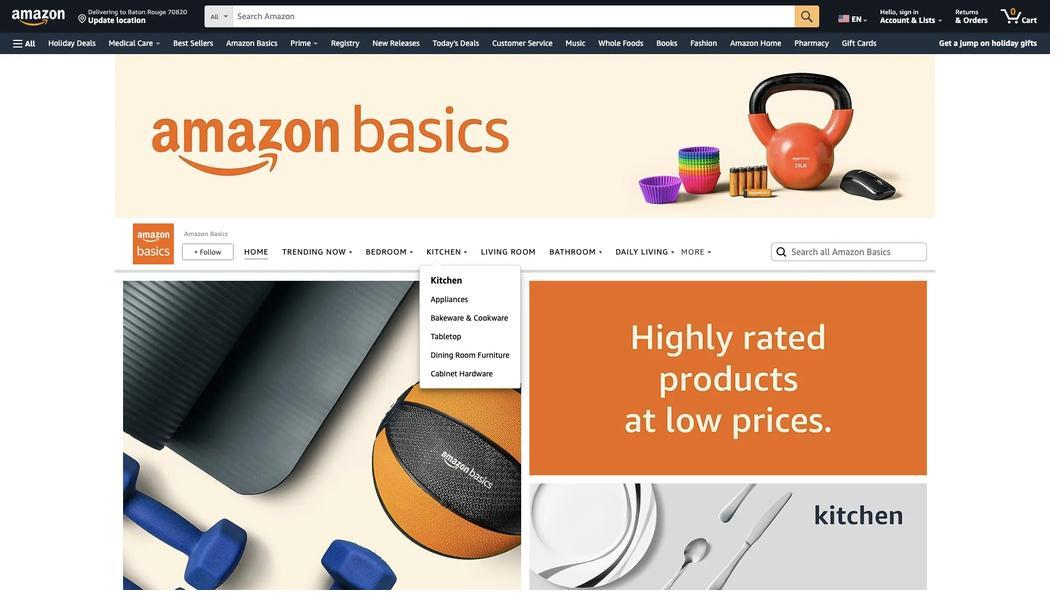 Task type: locate. For each thing, give the bounding box(es) containing it.
0 vertical spatial basics
[[257, 38, 277, 48]]

pharmacy
[[795, 38, 829, 48]]

whole
[[598, 38, 621, 48]]

books
[[657, 38, 677, 48]]

amazon basics up + follow button
[[184, 230, 228, 238]]

follow
[[200, 248, 221, 257]]

best
[[173, 38, 188, 48]]

customer service
[[492, 38, 553, 48]]

basics up follow
[[210, 230, 228, 238]]

1 vertical spatial amazon basics
[[184, 230, 228, 238]]

basics left 'prime'
[[257, 38, 277, 48]]

0 horizontal spatial deals
[[77, 38, 96, 48]]

en
[[852, 14, 862, 24]]

all down 'amazon' image
[[25, 39, 35, 48]]

deals right today's
[[460, 38, 479, 48]]

1 horizontal spatial amazon
[[226, 38, 255, 48]]

0 vertical spatial amazon basics
[[226, 38, 277, 48]]

deals right holiday
[[77, 38, 96, 48]]

location
[[116, 15, 146, 25]]

1 vertical spatial all
[[25, 39, 35, 48]]

amazon basics inside navigation navigation
[[226, 38, 277, 48]]

amazon left home
[[730, 38, 759, 48]]

2 deals from the left
[[460, 38, 479, 48]]

& left orders
[[956, 15, 961, 25]]

deals
[[77, 38, 96, 48], [460, 38, 479, 48]]

0 horizontal spatial amazon
[[184, 230, 208, 238]]

amazon right sellers
[[226, 38, 255, 48]]

basics
[[257, 38, 277, 48], [210, 230, 228, 238]]

rouge
[[147, 8, 166, 16]]

1 horizontal spatial deals
[[460, 38, 479, 48]]

account
[[880, 15, 909, 25]]

1 horizontal spatial basics
[[257, 38, 277, 48]]

returns & orders
[[956, 8, 988, 25]]

jump
[[960, 38, 979, 48]]

to
[[120, 8, 126, 16]]

amazon home
[[730, 38, 781, 48]]

whole foods link
[[592, 36, 650, 51]]

0 horizontal spatial all
[[25, 39, 35, 48]]

2 horizontal spatial amazon
[[730, 38, 759, 48]]

en link
[[832, 3, 872, 30]]

+ follow
[[194, 248, 221, 257]]

amazon basics link up + follow button
[[184, 230, 228, 238]]

releases
[[390, 38, 420, 48]]

get a jump on holiday gifts
[[939, 38, 1037, 48]]

amazon basics
[[226, 38, 277, 48], [184, 230, 228, 238]]

amazon up '+'
[[184, 230, 208, 238]]

1 horizontal spatial &
[[956, 15, 961, 25]]

gifts
[[1021, 38, 1037, 48]]

all
[[211, 13, 219, 21], [25, 39, 35, 48]]

& for returns
[[956, 15, 961, 25]]

0 horizontal spatial &
[[911, 15, 917, 25]]

foods
[[623, 38, 643, 48]]

returns
[[956, 8, 978, 16]]

0 vertical spatial all
[[211, 13, 219, 21]]

None submit
[[795, 5, 819, 27]]

whole foods
[[598, 38, 643, 48]]

sign
[[899, 8, 912, 16]]

1 & from the left
[[911, 15, 917, 25]]

holiday
[[48, 38, 75, 48]]

cart
[[1022, 15, 1037, 25]]

0 horizontal spatial basics
[[210, 230, 228, 238]]

today's deals
[[433, 38, 479, 48]]

gift cards
[[842, 38, 876, 48]]

amazon basics left 'prime'
[[226, 38, 277, 48]]

& left lists
[[911, 15, 917, 25]]

amazon
[[226, 38, 255, 48], [730, 38, 759, 48], [184, 230, 208, 238]]

2 & from the left
[[956, 15, 961, 25]]

All search field
[[205, 5, 819, 28]]

1 vertical spatial basics
[[210, 230, 228, 238]]

&
[[911, 15, 917, 25], [956, 15, 961, 25]]

+ follow button
[[182, 244, 233, 260]]

lists
[[919, 15, 935, 25]]

amazon home link
[[724, 36, 788, 51]]

amazon basics link left 'prime'
[[220, 36, 284, 51]]

+
[[194, 248, 198, 257]]

amazon basics link
[[220, 36, 284, 51], [184, 230, 228, 238]]

1 horizontal spatial all
[[211, 13, 219, 21]]

account & lists
[[880, 15, 935, 25]]

1 deals from the left
[[77, 38, 96, 48]]

new releases
[[373, 38, 420, 48]]

0
[[1011, 6, 1016, 17]]

delivering
[[88, 8, 118, 16]]

search image
[[775, 246, 788, 259]]

holiday deals
[[48, 38, 96, 48]]

all up sellers
[[211, 13, 219, 21]]

music
[[566, 38, 585, 48]]

holiday deals link
[[42, 36, 102, 51]]

1 vertical spatial amazon basics link
[[184, 230, 228, 238]]

& inside returns & orders
[[956, 15, 961, 25]]

medical care
[[109, 38, 153, 48]]

gift
[[842, 38, 855, 48]]



Task type: describe. For each thing, give the bounding box(es) containing it.
prime
[[291, 38, 311, 48]]

amazon basics logo image
[[133, 224, 174, 265]]

new
[[373, 38, 388, 48]]

music link
[[559, 36, 592, 51]]

medical
[[109, 38, 135, 48]]

& for account
[[911, 15, 917, 25]]

pharmacy link
[[788, 36, 835, 51]]

fashion link
[[684, 36, 724, 51]]

best sellers
[[173, 38, 213, 48]]

0 vertical spatial amazon basics link
[[220, 36, 284, 51]]

all inside all search box
[[211, 13, 219, 21]]

medical care link
[[102, 36, 167, 51]]

new releases link
[[366, 36, 426, 51]]

update
[[88, 15, 114, 25]]

prime link
[[284, 36, 325, 51]]

today's
[[433, 38, 458, 48]]

amazon image
[[12, 10, 65, 26]]

care
[[137, 38, 153, 48]]

customer
[[492, 38, 526, 48]]

on
[[981, 38, 990, 48]]

delivering to baton rouge 70820 update location
[[88, 8, 187, 25]]

deals for holiday deals
[[77, 38, 96, 48]]

a
[[954, 38, 958, 48]]

sellers
[[190, 38, 213, 48]]

hello, sign in
[[880, 8, 919, 16]]

customer service link
[[486, 36, 559, 51]]

get
[[939, 38, 952, 48]]

Search all Amazon Basics search field
[[791, 243, 909, 261]]

registry link
[[325, 36, 366, 51]]

registry
[[331, 38, 359, 48]]

Search Amazon text field
[[233, 6, 795, 27]]

get a jump on holiday gifts link
[[935, 36, 1041, 50]]

orders
[[963, 15, 988, 25]]

hello,
[[880, 8, 898, 16]]

basics inside navigation navigation
[[257, 38, 277, 48]]

today's deals link
[[426, 36, 486, 51]]

baton
[[128, 8, 146, 16]]

fashion
[[691, 38, 717, 48]]

books link
[[650, 36, 684, 51]]

in
[[913, 8, 919, 16]]

cards
[[857, 38, 876, 48]]

best sellers link
[[167, 36, 220, 51]]

deals for today's deals
[[460, 38, 479, 48]]

service
[[528, 38, 553, 48]]

navigation navigation
[[0, 0, 1050, 54]]

gift cards link
[[835, 36, 890, 51]]

70820
[[168, 8, 187, 16]]

home
[[761, 38, 781, 48]]

holiday
[[992, 38, 1019, 48]]

all inside all button
[[25, 39, 35, 48]]

none submit inside all search box
[[795, 5, 819, 27]]

all button
[[8, 33, 40, 54]]

amazon inside 'link'
[[730, 38, 759, 48]]



Task type: vqa. For each thing, say whether or not it's contained in the screenshot.
Search all Amazon Basics search field
yes



